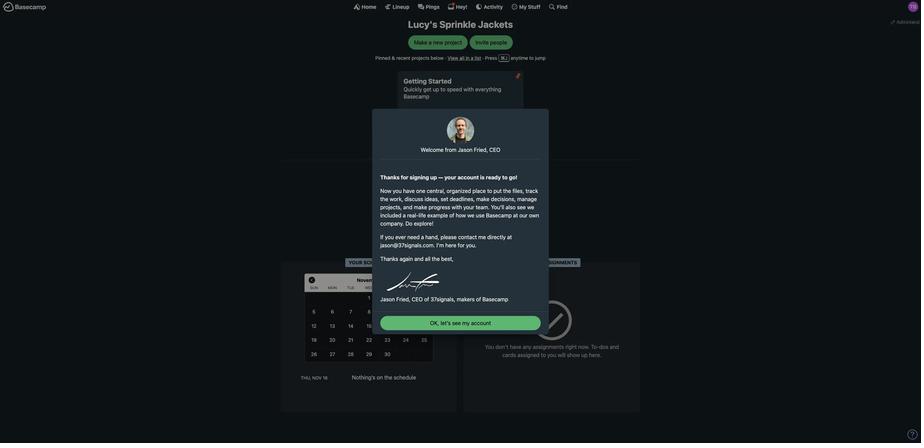 Task type: locate. For each thing, give the bounding box(es) containing it.
a left new
[[429, 39, 432, 45]]

company.
[[381, 221, 404, 227]]

and right again
[[415, 256, 424, 262]]

0 vertical spatial thanks
[[381, 175, 400, 181]]

1 horizontal spatial see
[[518, 204, 526, 211]]

activity
[[484, 4, 503, 10]]

show
[[567, 353, 580, 359]]

of
[[450, 213, 455, 219], [425, 297, 430, 303], [476, 297, 481, 303]]

0 horizontal spatial we
[[468, 213, 475, 219]]

a left real-
[[403, 213, 406, 219]]

2 thanks from the top
[[381, 256, 399, 262]]

your assignments
[[527, 260, 578, 266]]

account right my
[[472, 320, 491, 327]]

0 vertical spatial at
[[514, 213, 518, 219]]

1 horizontal spatial ceo
[[490, 147, 501, 153]]

again
[[400, 256, 413, 262]]

0 vertical spatial ceo
[[490, 147, 501, 153]]

1 horizontal spatial jason
[[458, 147, 473, 153]]

tyler black image
[[909, 2, 919, 12]]

0 horizontal spatial for
[[401, 175, 409, 181]]

if you ever need a hand, please contact me directly at jason@37signals.com. i'm here for you.
[[381, 234, 512, 249]]

1 vertical spatial all
[[425, 256, 431, 262]]

to
[[530, 55, 534, 61], [503, 175, 508, 181], [488, 188, 493, 194], [541, 353, 546, 359]]

at right directly at the bottom right of page
[[508, 234, 512, 241]]

1 horizontal spatial we
[[528, 204, 535, 211]]

see inside button
[[453, 320, 461, 327]]

do explore!
[[404, 221, 434, 227]]

jason up recently visited
[[458, 147, 473, 153]]

and inside the now you have one central, organized place to put the files, track the work, discuss ideas, set deadlines, make decisions, manage projects, and make progress with your team.
[[404, 204, 413, 211]]

1 horizontal spatial for
[[458, 243, 465, 249]]

main element
[[0, 0, 922, 13]]

and up real-
[[404, 204, 413, 211]]

and
[[404, 204, 413, 211], [415, 256, 424, 262], [610, 344, 620, 350]]

to down the assignments
[[541, 353, 546, 359]]

0 vertical spatial fried,
[[474, 147, 488, 153]]

basecamp down you'll
[[486, 213, 512, 219]]

thanks left again
[[381, 256, 399, 262]]

16
[[323, 376, 328, 381]]

account inside button
[[472, 320, 491, 327]]

have up discuss
[[403, 188, 415, 194]]

1 horizontal spatial fried,
[[474, 147, 488, 153]]

we left use
[[468, 213, 475, 219]]

2 your from the left
[[527, 260, 541, 266]]

you down the assignments
[[548, 353, 557, 359]]

0 vertical spatial your
[[445, 175, 457, 181]]

on
[[377, 375, 383, 381]]

1 · from the left
[[445, 55, 447, 61]]

hand,
[[426, 234, 440, 241]]

0 horizontal spatial make
[[414, 204, 427, 211]]

0 horizontal spatial fried,
[[397, 297, 411, 303]]

1 vertical spatial thanks
[[381, 256, 399, 262]]

2 vertical spatial and
[[610, 344, 620, 350]]

fried, up visited
[[474, 147, 488, 153]]

the right on on the left bottom of the page
[[385, 375, 393, 381]]

·
[[445, 55, 447, 61], [483, 55, 484, 61]]

1 vertical spatial for
[[458, 243, 465, 249]]

1 horizontal spatial of
[[450, 213, 455, 219]]

1 horizontal spatial and
[[415, 256, 424, 262]]

0 horizontal spatial ·
[[445, 55, 447, 61]]

thanks
[[381, 175, 400, 181], [381, 256, 399, 262]]

see up our
[[518, 204, 526, 211]]

jump
[[535, 55, 546, 61]]

for left signing
[[401, 175, 409, 181]]

to left jump
[[530, 55, 534, 61]]

have
[[403, 188, 415, 194], [510, 344, 522, 350]]

2 vertical spatial you
[[548, 353, 557, 359]]

jason@37signals.com.
[[381, 243, 435, 249]]

all
[[460, 55, 465, 61], [425, 256, 431, 262]]

1 vertical spatial jason
[[381, 297, 395, 303]]

for left you.
[[458, 243, 465, 249]]

1 vertical spatial basecamp
[[483, 297, 509, 303]]

adminland link
[[890, 17, 922, 27]]

1 horizontal spatial all
[[460, 55, 465, 61]]

you up work,
[[393, 188, 402, 194]]

list
[[475, 55, 482, 61]]

1 vertical spatial account
[[472, 320, 491, 327]]

see for we
[[518, 204, 526, 211]]

0 vertical spatial see
[[518, 204, 526, 211]]

decisions,
[[491, 196, 516, 202]]

1 horizontal spatial your
[[464, 204, 475, 211]]

central,
[[427, 188, 446, 194]]

1 vertical spatial at
[[508, 234, 512, 241]]

set
[[441, 196, 449, 202]]

1 vertical spatial see
[[453, 320, 461, 327]]

invite people
[[476, 39, 507, 45]]

project
[[445, 39, 462, 45]]

⌘ j anytime to jump
[[501, 55, 546, 61]]

you inside you don't have any assignments right now. to‑dos and cards assigned to you will show up here.
[[548, 353, 557, 359]]

1 your from the left
[[349, 260, 363, 266]]

1 vertical spatial we
[[468, 213, 475, 219]]

ceo down the sat
[[412, 297, 423, 303]]

invite people link
[[470, 35, 513, 50]]

1 vertical spatial your
[[464, 204, 475, 211]]

in
[[466, 55, 470, 61]]

0 horizontal spatial have
[[403, 188, 415, 194]]

make up "life"
[[414, 204, 427, 211]]

basecamp right makers on the bottom
[[483, 297, 509, 303]]

ready
[[486, 175, 501, 181]]

now
[[381, 188, 392, 194]]

thu, nov 16
[[301, 376, 328, 381]]

example
[[428, 213, 448, 219]]

your
[[349, 260, 363, 266], [527, 260, 541, 266]]

is
[[481, 175, 485, 181]]

basecamp inside you'll also see we included a real-life example of how we use basecamp at our own company.
[[486, 213, 512, 219]]

you don't have any assignments right now. to‑dos and cards assigned to you will show up here.
[[485, 344, 620, 359]]

0 vertical spatial jason
[[458, 147, 473, 153]]

0 vertical spatial make
[[477, 196, 490, 202]]

0 horizontal spatial up
[[431, 175, 437, 181]]

0 vertical spatial you
[[393, 188, 402, 194]]

0 horizontal spatial see
[[453, 320, 461, 327]]

your left schedule
[[349, 260, 363, 266]]

0 horizontal spatial all
[[425, 256, 431, 262]]

of right makers on the bottom
[[476, 297, 481, 303]]

up down "now."
[[582, 353, 588, 359]]

at inside if you ever need a hand, please contact me directly at jason@37signals.com. i'm here for you.
[[508, 234, 512, 241]]

november
[[357, 278, 382, 283]]

make up team.
[[477, 196, 490, 202]]

· left view
[[445, 55, 447, 61]]

directly
[[488, 234, 506, 241]]

at
[[514, 213, 518, 219], [508, 234, 512, 241]]

lucy's sprinkle jackets
[[408, 19, 513, 30]]

thanks for thanks for signing up — your account is ready to go!
[[381, 175, 400, 181]]

0 vertical spatial all
[[460, 55, 465, 61]]

1 horizontal spatial make
[[477, 196, 490, 202]]

1 horizontal spatial ·
[[483, 55, 484, 61]]

cards
[[503, 353, 517, 359]]

your inside the now you have one central, organized place to put the files, track the work, discuss ideas, set deadlines, make decisions, manage projects, and make progress with your team.
[[464, 204, 475, 211]]

all left in on the top right of the page
[[460, 55, 465, 61]]

thanks up now
[[381, 175, 400, 181]]

0 horizontal spatial jason
[[381, 297, 395, 303]]

make a new project
[[414, 39, 462, 45]]

tue
[[347, 286, 355, 290]]

account left is
[[458, 175, 479, 181]]

now you have one central, organized place to put the files, track the work, discuss ideas, set deadlines, make decisions, manage projects, and make progress with your team.
[[381, 188, 539, 211]]

1 vertical spatial and
[[415, 256, 424, 262]]

1 vertical spatial you
[[385, 234, 394, 241]]

you inside the now you have one central, organized place to put the files, track the work, discuss ideas, set deadlines, make decisions, manage projects, and make progress with your team.
[[393, 188, 402, 194]]

0 vertical spatial have
[[403, 188, 415, 194]]

have inside you don't have any assignments right now. to‑dos and cards assigned to you will show up here.
[[510, 344, 522, 350]]

life
[[419, 213, 426, 219]]

included
[[381, 213, 402, 219]]

to left put
[[488, 188, 493, 194]]

pings
[[426, 4, 440, 10]]

a right the need
[[421, 234, 424, 241]]

and right the 'to‑dos'
[[610, 344, 620, 350]]

fried, down fri
[[397, 297, 411, 303]]

2 · from the left
[[483, 55, 484, 61]]

my stuff button
[[511, 3, 541, 10]]

your right "—"
[[445, 175, 457, 181]]

ok,
[[430, 320, 440, 327]]

any
[[523, 344, 532, 350]]

have up cards
[[510, 344, 522, 350]]

0 horizontal spatial your
[[349, 260, 363, 266]]

0 vertical spatial and
[[404, 204, 413, 211]]

see left my
[[453, 320, 461, 327]]

1 vertical spatial have
[[510, 344, 522, 350]]

2 horizontal spatial of
[[476, 297, 481, 303]]

your left assignments at the right bottom of page
[[527, 260, 541, 266]]

1 vertical spatial ceo
[[412, 297, 423, 303]]

basecamp
[[486, 213, 512, 219], [483, 297, 509, 303]]

1 thanks from the top
[[381, 175, 400, 181]]

you
[[393, 188, 402, 194], [385, 234, 394, 241], [548, 353, 557, 359]]

your down the deadlines,
[[464, 204, 475, 211]]

lucy's
[[408, 19, 438, 30]]

use
[[476, 213, 485, 219]]

pings button
[[418, 3, 440, 10]]

real-
[[407, 213, 419, 219]]

1 horizontal spatial have
[[510, 344, 522, 350]]

the up decisions,
[[504, 188, 512, 194]]

have inside the now you have one central, organized place to put the files, track the work, discuss ideas, set deadlines, make decisions, manage projects, and make progress with your team.
[[403, 188, 415, 194]]

ceo up ready
[[490, 147, 501, 153]]

best,
[[442, 256, 454, 262]]

go!
[[509, 175, 518, 181]]

see inside you'll also see we included a real-life example of how we use basecamp at our own company.
[[518, 204, 526, 211]]

0 vertical spatial basecamp
[[486, 213, 512, 219]]

sun
[[310, 286, 318, 290]]

and inside you don't have any assignments right now. to‑dos and cards assigned to you will show up here.
[[610, 344, 620, 350]]

adminland
[[897, 19, 921, 25]]

1 vertical spatial fried,
[[397, 297, 411, 303]]

here.
[[590, 353, 602, 359]]

0 horizontal spatial and
[[404, 204, 413, 211]]

fri
[[403, 286, 409, 290]]

recently visited
[[438, 157, 483, 163]]

deadlines,
[[450, 196, 475, 202]]

all left best,
[[425, 256, 431, 262]]

view
[[448, 55, 459, 61]]

one
[[417, 188, 426, 194]]

you inside if you ever need a hand, please contact me directly at jason@37signals.com. i'm here for you.
[[385, 234, 394, 241]]

· right list on the right top of page
[[483, 55, 484, 61]]

up left "—"
[[431, 175, 437, 181]]

1 horizontal spatial your
[[527, 260, 541, 266]]

you right if
[[385, 234, 394, 241]]

see for my
[[453, 320, 461, 327]]

of left how
[[450, 213, 455, 219]]

of down the sat
[[425, 297, 430, 303]]

jason down thu at the left of the page
[[381, 297, 395, 303]]

1 horizontal spatial at
[[514, 213, 518, 219]]

1 vertical spatial up
[[582, 353, 588, 359]]

ideas,
[[425, 196, 440, 202]]

2 horizontal spatial and
[[610, 344, 620, 350]]

1 horizontal spatial up
[[582, 353, 588, 359]]

makers
[[457, 297, 475, 303]]

we up own
[[528, 204, 535, 211]]

the down now
[[381, 196, 389, 202]]

0 horizontal spatial at
[[508, 234, 512, 241]]

to inside you don't have any assignments right now. to‑dos and cards assigned to you will show up here.
[[541, 353, 546, 359]]

at left our
[[514, 213, 518, 219]]



Task type: vqa. For each thing, say whether or not it's contained in the screenshot.
keyboard shortcut: ⌘ + / icon
no



Task type: describe. For each thing, give the bounding box(es) containing it.
0 vertical spatial up
[[431, 175, 437, 181]]

have for you
[[403, 188, 415, 194]]

view all in a list link
[[448, 55, 482, 61]]

0 vertical spatial account
[[458, 175, 479, 181]]

you'll also see we included a real-life example of how we use basecamp at our own company.
[[381, 204, 540, 227]]

home
[[362, 4, 377, 10]]

have for don't
[[510, 344, 522, 350]]

your for your schedule
[[349, 260, 363, 266]]

switch accounts image
[[3, 2, 46, 12]]

find button
[[549, 3, 568, 10]]

0 horizontal spatial ceo
[[412, 297, 423, 303]]

home link
[[354, 3, 377, 10]]

visited
[[464, 157, 483, 163]]

organized
[[447, 188, 471, 194]]

do
[[406, 221, 413, 227]]

you for if
[[385, 234, 394, 241]]

work,
[[390, 196, 403, 202]]

here
[[446, 243, 457, 249]]

assigned
[[518, 353, 540, 359]]

schedule
[[394, 375, 416, 381]]

assignments
[[533, 344, 564, 350]]

activity link
[[476, 3, 503, 10]]

thu
[[384, 286, 392, 290]]

pinned
[[376, 55, 391, 61]]

at inside you'll also see we included a real-life example of how we use basecamp at our own company.
[[514, 213, 518, 219]]

ok, let's see my account
[[430, 320, 491, 327]]

wed
[[365, 286, 374, 290]]

1 vertical spatial make
[[414, 204, 427, 211]]

me
[[479, 234, 486, 241]]

will
[[558, 353, 566, 359]]

nothing's
[[352, 375, 376, 381]]

hey! button
[[448, 3, 468, 10]]

welcome
[[421, 147, 444, 153]]

jackets
[[478, 19, 513, 30]]

please
[[441, 234, 457, 241]]

jason fried, ceo of 37signals, makers of basecamp
[[381, 297, 509, 303]]

anytime
[[511, 55, 528, 61]]

nov
[[313, 376, 322, 381]]

a right in on the top right of the page
[[471, 55, 474, 61]]

don't
[[496, 344, 509, 350]]

hey!
[[456, 4, 468, 10]]

people
[[491, 39, 507, 45]]

sat
[[421, 286, 428, 290]]

find
[[557, 4, 568, 10]]

0 horizontal spatial your
[[445, 175, 457, 181]]

thanks for thanks again and all the best,
[[381, 256, 399, 262]]

signing
[[410, 175, 429, 181]]

your for your assignments
[[527, 260, 541, 266]]

a inside you'll also see we included a real-life example of how we use basecamp at our own company.
[[403, 213, 406, 219]]

of inside you'll also see we included a real-life example of how we use basecamp at our own company.
[[450, 213, 455, 219]]

my stuff
[[520, 4, 541, 10]]

projects
[[412, 55, 430, 61]]

lineup link
[[385, 3, 410, 10]]

manage
[[518, 196, 537, 202]]

progress
[[429, 204, 451, 211]]

how
[[456, 213, 466, 219]]

need
[[408, 234, 420, 241]]

thanks for signing up — your account is ready to go!
[[381, 175, 518, 181]]

from
[[445, 147, 457, 153]]

schedule
[[364, 260, 390, 266]]

put
[[494, 188, 502, 194]]

your schedule
[[349, 260, 390, 266]]

below
[[431, 55, 444, 61]]

to inside the now you have one central, organized place to put the files, track the work, discuss ideas, set deadlines, make decisions, manage projects, and make progress with your team.
[[488, 188, 493, 194]]

new
[[433, 39, 444, 45]]

pinned & recent projects below · view all in a list
[[376, 55, 482, 61]]

for inside if you ever need a hand, please contact me directly at jason@37signals.com. i'm here for you.
[[458, 243, 465, 249]]

· press
[[483, 55, 498, 61]]

contact
[[459, 234, 477, 241]]

sprinkle
[[440, 19, 476, 30]]

0 horizontal spatial of
[[425, 297, 430, 303]]

the left best,
[[432, 256, 440, 262]]

i'm
[[437, 243, 444, 249]]

if
[[381, 234, 384, 241]]

projects,
[[381, 204, 402, 211]]

to‑dos
[[591, 344, 609, 350]]

you.
[[466, 243, 477, 249]]

to left go!
[[503, 175, 508, 181]]

37signals,
[[431, 297, 456, 303]]

own
[[529, 213, 540, 219]]

a inside if you ever need a hand, please contact me directly at jason@37signals.com. i'm here for you.
[[421, 234, 424, 241]]

sample
[[404, 178, 422, 183]]

0 vertical spatial for
[[401, 175, 409, 181]]

up inside you don't have any assignments right now. to‑dos and cards assigned to you will show up here.
[[582, 353, 588, 359]]

explore!
[[414, 221, 434, 227]]

mon
[[328, 286, 337, 290]]

welcome from jason fried, ceo
[[421, 147, 501, 153]]

files,
[[513, 188, 525, 194]]

assignments
[[542, 260, 578, 266]]

make a new project link
[[409, 35, 468, 50]]

make
[[414, 39, 428, 45]]

thu,
[[301, 376, 311, 381]]

place
[[473, 188, 486, 194]]

&
[[392, 55, 395, 61]]

thanks again and all the best,
[[381, 256, 454, 262]]

nothing's on the schedule
[[352, 375, 416, 381]]

track
[[526, 188, 539, 194]]

0 vertical spatial we
[[528, 204, 535, 211]]

you for now
[[393, 188, 402, 194]]

recently
[[438, 157, 463, 163]]



